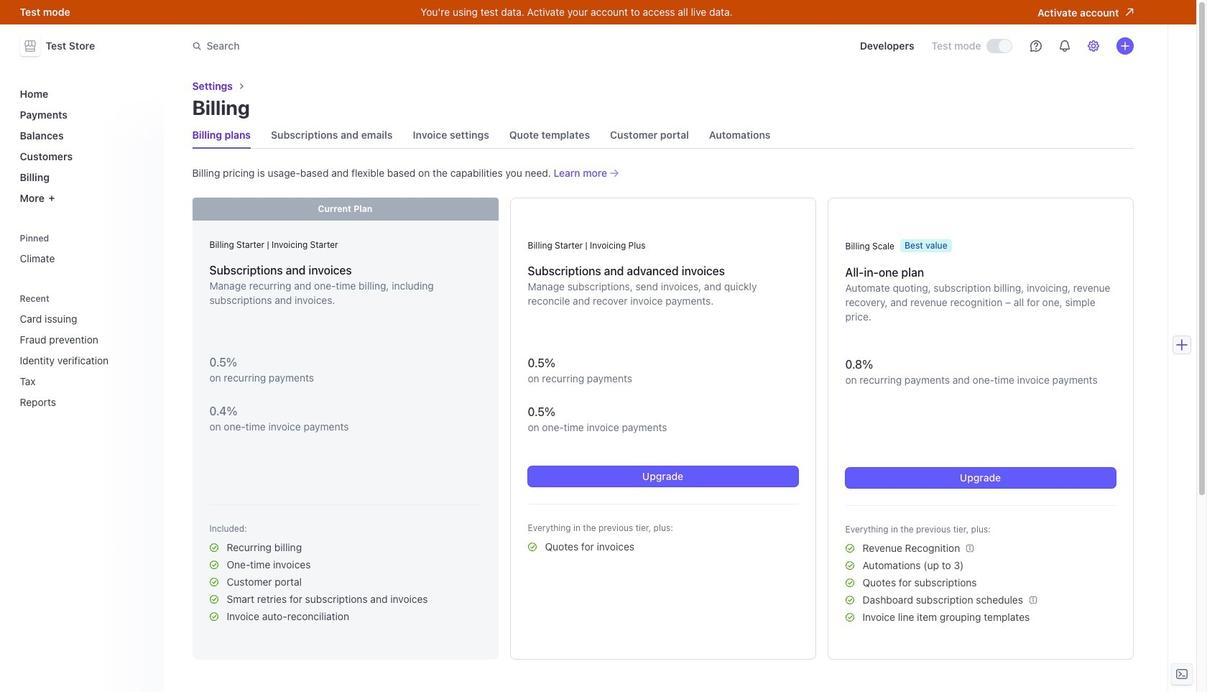 Task type: locate. For each thing, give the bounding box(es) containing it.
edit pins image
[[140, 234, 149, 243]]

recent element
[[14, 289, 155, 414], [14, 307, 155, 414]]

Test mode checkbox
[[987, 40, 1011, 53]]

1 recent element from the top
[[14, 289, 155, 414]]

settings image
[[1088, 40, 1099, 52]]

None search field
[[184, 33, 589, 59]]

tab list
[[192, 122, 1134, 149]]

pinned element
[[14, 228, 155, 270]]



Task type: describe. For each thing, give the bounding box(es) containing it.
Search text field
[[184, 33, 589, 59]]

2 recent element from the top
[[14, 307, 155, 414]]

clear history image
[[140, 294, 149, 303]]

help image
[[1030, 40, 1042, 52]]

core navigation links element
[[14, 82, 155, 210]]

notifications image
[[1059, 40, 1070, 52]]



Task type: vqa. For each thing, say whether or not it's contained in the screenshot.
Notifications Image
yes



